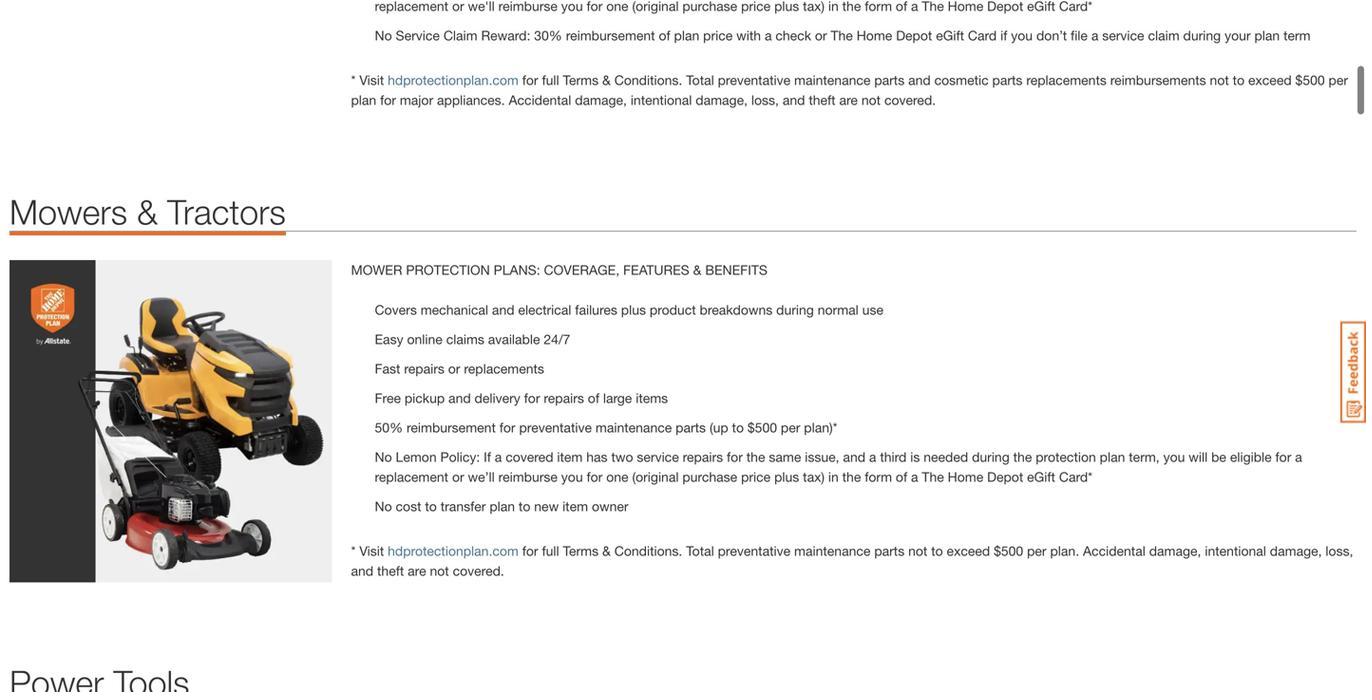 Task type: describe. For each thing, give the bounding box(es) containing it.
for down 30%
[[522, 72, 538, 88]]

don't
[[1037, 28, 1067, 43]]

intentional inside the for full terms & conditions. total preventative maintenance parts and cosmetic parts replacements reimbursements not to exceed $500 per plan for major appliances. accidental damage, intentional damage, loss, and theft are not covered.
[[631, 92, 692, 108]]

lemon
[[396, 449, 437, 465]]

0 horizontal spatial the
[[831, 28, 853, 43]]

coverage,
[[544, 262, 620, 278]]

preventative for damage,
[[718, 72, 791, 88]]

cosmetic
[[935, 72, 989, 88]]

normal
[[818, 302, 859, 318]]

claims
[[446, 332, 485, 347]]

egift inside no lemon policy: if a covered item has two service repairs for the same issue, and a third is needed during the protection plan term, you will be eligible for a replacement or we'll reimburse you for one (original purchase price plus tax) in the form of a the home depot egift card*
[[1027, 469, 1056, 485]]

plan)*
[[804, 420, 838, 436]]

& inside for full terms & conditions. total preventative maintenance parts not to exceed $500 per plan. accidental damage, intentional damage, loss, and theft are not covered.
[[603, 543, 611, 559]]

plus inside no lemon policy: if a covered item has two service repairs for the same issue, and a third is needed during the protection plan term, you will be eligible for a replacement or we'll reimburse you for one (original purchase price plus tax) in the form of a the home depot egift card*
[[775, 469, 799, 485]]

and inside for full terms & conditions. total preventative maintenance parts not to exceed $500 per plan. accidental damage, intentional damage, loss, and theft are not covered.
[[351, 563, 374, 579]]

repairs inside no lemon policy: if a covered item has two service repairs for the same issue, and a third is needed during the protection plan term, you will be eligible for a replacement or we'll reimburse you for one (original purchase price plus tax) in the form of a the home depot egift card*
[[683, 449, 723, 465]]

to inside for full terms & conditions. total preventative maintenance parts not to exceed $500 per plan. accidental damage, intentional damage, loss, and theft are not covered.
[[931, 543, 943, 559]]

free
[[375, 390, 401, 406]]

0 horizontal spatial repairs
[[404, 361, 445, 377]]

a left third
[[869, 449, 877, 465]]

service
[[396, 28, 440, 43]]

50% reimbursement for preventative maintenance parts (up to $500 per plan)*
[[375, 420, 838, 436]]

electrical
[[518, 302, 572, 318]]

1 vertical spatial preventative
[[519, 420, 592, 436]]

transfer
[[441, 499, 486, 514]]

major
[[400, 92, 433, 108]]

theft inside for full terms & conditions. total preventative maintenance parts not to exceed $500 per plan. accidental damage, intentional damage, loss, and theft are not covered.
[[377, 563, 404, 579]]

mechanical
[[421, 302, 488, 318]]

file
[[1071, 28, 1088, 43]]

loss, inside for full terms & conditions. total preventative maintenance parts not to exceed $500 per plan. accidental damage, intentional damage, loss, and theft are not covered.
[[1326, 543, 1354, 559]]

reimbursements
[[1111, 72, 1207, 88]]

reward:
[[481, 28, 531, 43]]

0 horizontal spatial replacements
[[464, 361, 544, 377]]

1 vertical spatial $500
[[748, 420, 777, 436]]

0 horizontal spatial depot
[[896, 28, 933, 43]]

parts inside for full terms & conditions. total preventative maintenance parts not to exceed $500 per plan. accidental damage, intentional damage, loss, and theft are not covered.
[[875, 543, 905, 559]]

your
[[1225, 28, 1251, 43]]

parts left (up
[[676, 420, 706, 436]]

exceed inside the for full terms & conditions. total preventative maintenance parts and cosmetic parts replacements reimbursements not to exceed $500 per plan for major appliances. accidental damage, intentional damage, loss, and theft are not covered.
[[1249, 72, 1292, 88]]

of for reimbursement
[[659, 28, 671, 43]]

theft inside the for full terms & conditions. total preventative maintenance parts and cosmetic parts replacements reimbursements not to exceed $500 per plan for major appliances. accidental damage, intentional damage, loss, and theft are not covered.
[[809, 92, 836, 108]]

available
[[488, 332, 540, 347]]

& inside the for full terms & conditions. total preventative maintenance parts and cosmetic parts replacements reimbursements not to exceed $500 per plan for major appliances. accidental damage, intentional damage, loss, and theft are not covered.
[[603, 72, 611, 88]]

item inside no lemon policy: if a covered item has two service repairs for the same issue, and a third is needed during the protection plan term, you will be eligible for a replacement or we'll reimburse you for one (original purchase price plus tax) in the form of a the home depot egift card*
[[557, 449, 583, 465]]

has
[[587, 449, 608, 465]]

$500 inside the for full terms & conditions. total preventative maintenance parts and cosmetic parts replacements reimbursements not to exceed $500 per plan for major appliances. accidental damage, intentional damage, loss, and theft are not covered.
[[1296, 72, 1325, 88]]

check
[[776, 28, 812, 43]]

and inside no lemon policy: if a covered item has two service repairs for the same issue, and a third is needed during the protection plan term, you will be eligible for a replacement or we'll reimburse you for one (original purchase price plus tax) in the form of a the home depot egift card*
[[843, 449, 866, 465]]

we'll
[[468, 469, 495, 485]]

1 vertical spatial item
[[563, 499, 588, 514]]

not down transfer on the bottom of the page
[[430, 563, 449, 579]]

eligible
[[1230, 449, 1272, 465]]

exceed inside for full terms & conditions. total preventative maintenance parts not to exceed $500 per plan. accidental damage, intentional damage, loss, and theft are not covered.
[[947, 543, 990, 559]]

term,
[[1129, 449, 1160, 465]]

hdprotectionplan.com for appliances.
[[388, 72, 519, 88]]

covered
[[506, 449, 554, 465]]

0 vertical spatial during
[[1184, 28, 1221, 43]]

* for for full terms & conditions. total preventative maintenance parts not to exceed $500 per plan. accidental damage, intentional damage, loss, and theft are not covered.
[[351, 543, 356, 559]]

tractors
[[167, 191, 286, 232]]

online
[[407, 332, 443, 347]]

loss, inside the for full terms & conditions. total preventative maintenance parts and cosmetic parts replacements reimbursements not to exceed $500 per plan for major appliances. accidental damage, intentional damage, loss, and theft are not covered.
[[752, 92, 779, 108]]

if
[[484, 449, 491, 465]]

0 horizontal spatial price
[[703, 28, 733, 43]]

visit for for
[[360, 72, 384, 88]]

in
[[829, 469, 839, 485]]

are inside the for full terms & conditions. total preventative maintenance parts and cosmetic parts replacements reimbursements not to exceed $500 per plan for major appliances. accidental damage, intentional damage, loss, and theft are not covered.
[[840, 92, 858, 108]]

benefits
[[705, 262, 768, 278]]

0 horizontal spatial plus
[[621, 302, 646, 318]]

form
[[865, 469, 892, 485]]

reimburse
[[499, 469, 558, 485]]

two
[[611, 449, 633, 465]]

hdprotectionplan.com link for appliances.
[[388, 72, 519, 88]]

plan inside the for full terms & conditions. total preventative maintenance parts and cosmetic parts replacements reimbursements not to exceed $500 per plan for major appliances. accidental damage, intentional damage, loss, and theft are not covered.
[[351, 92, 377, 108]]

not down no service claim reward: 30% reimbursement of plan price with a check or the home depot egift card if you don't file a service claim during your plan term
[[862, 92, 881, 108]]

2 horizontal spatial the
[[1014, 449, 1032, 465]]

1 vertical spatial repairs
[[544, 390, 584, 406]]

full for covered.
[[542, 543, 559, 559]]

(up
[[710, 420, 729, 436]]

per inside for full terms & conditions. total preventative maintenance parts not to exceed $500 per plan. accidental damage, intentional damage, loss, and theft are not covered.
[[1027, 543, 1047, 559]]

items
[[636, 390, 668, 406]]

fast
[[375, 361, 401, 377]]

not down is
[[909, 543, 928, 559]]

hdprotectionplan.com link for are
[[388, 543, 519, 559]]

term
[[1284, 28, 1311, 43]]

0 horizontal spatial the
[[747, 449, 765, 465]]

no cost to transfer plan to new item owner
[[375, 499, 629, 514]]

terms for covered.
[[563, 543, 599, 559]]

mower
[[351, 262, 402, 278]]

for right delivery
[[524, 390, 540, 406]]

a right with
[[765, 28, 772, 43]]

per inside the for full terms & conditions. total preventative maintenance parts and cosmetic parts replacements reimbursements not to exceed $500 per plan for major appliances. accidental damage, intentional damage, loss, and theft are not covered.
[[1329, 72, 1349, 88]]

product
[[650, 302, 696, 318]]

1 vertical spatial or
[[448, 361, 460, 377]]

mowers
[[10, 191, 127, 232]]

tax)
[[803, 469, 825, 485]]

free pickup and delivery for repairs of large items
[[375, 390, 668, 406]]

easy
[[375, 332, 403, 347]]

* visit hdprotectionplan.com for are
[[351, 543, 519, 559]]

* for for full terms & conditions. total preventative maintenance parts and cosmetic parts replacements reimbursements not to exceed $500 per plan for major appliances. accidental damage, intentional damage, loss, and theft are not covered.
[[351, 72, 356, 88]]

plan left with
[[674, 28, 700, 43]]

maintenance for damage,
[[794, 72, 871, 88]]

mower protection plans: coverage, features & benefits
[[351, 262, 768, 278]]

same
[[769, 449, 801, 465]]

$500 inside for full terms & conditions. total preventative maintenance parts not to exceed $500 per plan. accidental damage, intentional damage, loss, and theft are not covered.
[[994, 543, 1024, 559]]

visit for and
[[360, 543, 384, 559]]

not down your
[[1210, 72, 1229, 88]]

total for damage,
[[686, 72, 714, 88]]

of for repairs
[[588, 390, 600, 406]]

full for damage,
[[542, 72, 559, 88]]

delivery
[[475, 390, 521, 406]]

owner
[[592, 499, 629, 514]]

card
[[968, 28, 997, 43]]

for right eligible
[[1276, 449, 1292, 465]]



Task type: vqa. For each thing, say whether or not it's contained in the screenshot.
POINT
no



Task type: locate. For each thing, give the bounding box(es) containing it.
parts down "form"
[[875, 543, 905, 559]]

2 vertical spatial preventative
[[718, 543, 791, 559]]

service up the (original
[[637, 449, 679, 465]]

* visit hdprotectionplan.com for appliances.
[[351, 72, 519, 88]]

replacements down file
[[1027, 72, 1107, 88]]

repairs up pickup at the bottom left of page
[[404, 361, 445, 377]]

hdprotectionplan.com link
[[388, 72, 519, 88], [388, 543, 519, 559]]

or down "policy:"
[[452, 469, 464, 485]]

you
[[1011, 28, 1033, 43], [1164, 449, 1185, 465], [561, 469, 583, 485]]

1 full from the top
[[542, 72, 559, 88]]

for
[[522, 72, 538, 88], [380, 92, 396, 108], [524, 390, 540, 406], [500, 420, 516, 436], [727, 449, 743, 465], [1276, 449, 1292, 465], [587, 469, 603, 485], [522, 543, 538, 559]]

hdprotectionplan.com
[[388, 72, 519, 88], [388, 543, 519, 559]]

a
[[765, 28, 772, 43], [1092, 28, 1099, 43], [495, 449, 502, 465], [869, 449, 877, 465], [1296, 449, 1303, 465], [911, 469, 918, 485]]

no for no service claim reward: 30% reimbursement of plan price with a check or the home depot egift card if you don't file a service claim during your plan term
[[375, 28, 392, 43]]

1 vertical spatial conditions.
[[615, 543, 683, 559]]

0 vertical spatial reimbursement
[[566, 28, 655, 43]]

intentional
[[631, 92, 692, 108], [1205, 543, 1267, 559]]

preventative down with
[[718, 72, 791, 88]]

plan.
[[1051, 543, 1080, 559]]

1 vertical spatial theft
[[377, 563, 404, 579]]

conditions. inside the for full terms & conditions. total preventative maintenance parts and cosmetic parts replacements reimbursements not to exceed $500 per plan for major appliances. accidental damage, intentional damage, loss, and theft are not covered.
[[615, 72, 683, 88]]

accidental down 30%
[[509, 92, 571, 108]]

1 horizontal spatial loss,
[[1326, 543, 1354, 559]]

appliances.
[[437, 92, 505, 108]]

total for covered.
[[686, 543, 714, 559]]

1 vertical spatial the
[[922, 469, 944, 485]]

1 vertical spatial exceed
[[947, 543, 990, 559]]

no service claim reward: 30% reimbursement of plan price with a check or the home depot egift card if you don't file a service claim during your plan term
[[375, 28, 1311, 43]]

0 horizontal spatial accidental
[[509, 92, 571, 108]]

0 vertical spatial or
[[815, 28, 827, 43]]

price inside no lemon policy: if a covered item has two service repairs for the same issue, and a third is needed during the protection plan term, you will be eligible for a replacement or we'll reimburse you for one (original purchase price plus tax) in the form of a the home depot egift card*
[[741, 469, 771, 485]]

2 hdprotectionplan.com from the top
[[388, 543, 519, 559]]

0 vertical spatial terms
[[563, 72, 599, 88]]

covers
[[375, 302, 417, 318]]

you right reimburse
[[561, 469, 583, 485]]

$500 down "term"
[[1296, 72, 1325, 88]]

no left cost
[[375, 499, 392, 514]]

* visit hdprotectionplan.com down cost
[[351, 543, 519, 559]]

plan right your
[[1255, 28, 1280, 43]]

for down new
[[522, 543, 538, 559]]

parts down if
[[993, 72, 1023, 88]]

0 vertical spatial service
[[1103, 28, 1145, 43]]

0 vertical spatial are
[[840, 92, 858, 108]]

50%
[[375, 420, 403, 436]]

1 horizontal spatial covered.
[[885, 92, 936, 108]]

maintenance up two
[[596, 420, 672, 436]]

for inside for full terms & conditions. total preventative maintenance parts not to exceed $500 per plan. accidental damage, intentional damage, loss, and theft are not covered.
[[522, 543, 538, 559]]

preventative down purchase
[[718, 543, 791, 559]]

conditions. inside for full terms & conditions. total preventative maintenance parts not to exceed $500 per plan. accidental damage, intentional damage, loss, and theft are not covered.
[[615, 543, 683, 559]]

use
[[863, 302, 884, 318]]

0 vertical spatial exceed
[[1249, 72, 1292, 88]]

parts
[[875, 72, 905, 88], [993, 72, 1023, 88], [676, 420, 706, 436], [875, 543, 905, 559]]

0 vertical spatial plus
[[621, 302, 646, 318]]

you right if
[[1011, 28, 1033, 43]]

reimbursement right 30%
[[566, 28, 655, 43]]

0 horizontal spatial egift
[[936, 28, 965, 43]]

for full terms & conditions. total preventative maintenance parts not to exceed $500 per plan. accidental damage, intentional damage, loss, and theft are not covered.
[[351, 543, 1354, 579]]

conditions. for damage,
[[615, 72, 683, 88]]

2 vertical spatial maintenance
[[794, 543, 871, 559]]

replacement
[[375, 469, 449, 485]]

to right (up
[[732, 420, 744, 436]]

claim
[[444, 28, 478, 43]]

depot left the card
[[896, 28, 933, 43]]

for down has
[[587, 469, 603, 485]]

0 vertical spatial loss,
[[752, 92, 779, 108]]

plus down same
[[775, 469, 799, 485]]

2 * visit hdprotectionplan.com from the top
[[351, 543, 519, 559]]

preventative for covered.
[[718, 543, 791, 559]]

0 vertical spatial depot
[[896, 28, 933, 43]]

0 horizontal spatial you
[[561, 469, 583, 485]]

full down 30%
[[542, 72, 559, 88]]

depot inside no lemon policy: if a covered item has two service repairs for the same issue, and a third is needed during the protection plan term, you will be eligible for a replacement or we'll reimburse you for one (original purchase price plus tax) in the form of a the home depot egift card*
[[987, 469, 1024, 485]]

total inside the for full terms & conditions. total preventative maintenance parts and cosmetic parts replacements reimbursements not to exceed $500 per plan for major appliances. accidental damage, intentional damage, loss, and theft are not covered.
[[686, 72, 714, 88]]

mowers & tractors image
[[10, 260, 332, 583]]

2 vertical spatial during
[[972, 449, 1010, 465]]

0 vertical spatial of
[[659, 28, 671, 43]]

home down "needed" on the right of page
[[948, 469, 984, 485]]

1 horizontal spatial service
[[1103, 28, 1145, 43]]

terms for damage,
[[563, 72, 599, 88]]

you left will
[[1164, 449, 1185, 465]]

plan
[[674, 28, 700, 43], [1255, 28, 1280, 43], [351, 92, 377, 108], [1100, 449, 1126, 465], [490, 499, 515, 514]]

1 vertical spatial * visit hdprotectionplan.com
[[351, 543, 519, 559]]

2 horizontal spatial you
[[1164, 449, 1185, 465]]

0 vertical spatial replacements
[[1027, 72, 1107, 88]]

0 horizontal spatial exceed
[[947, 543, 990, 559]]

0 vertical spatial * visit hdprotectionplan.com
[[351, 72, 519, 88]]

1 vertical spatial hdprotectionplan.com
[[388, 543, 519, 559]]

card*
[[1059, 469, 1093, 485]]

the
[[747, 449, 765, 465], [1014, 449, 1032, 465], [843, 469, 861, 485]]

1 * from the top
[[351, 72, 356, 88]]

preventative
[[718, 72, 791, 88], [519, 420, 592, 436], [718, 543, 791, 559]]

fast repairs or replacements
[[375, 361, 544, 377]]

1 total from the top
[[686, 72, 714, 88]]

new
[[534, 499, 559, 514]]

and
[[909, 72, 931, 88], [783, 92, 805, 108], [492, 302, 515, 318], [449, 390, 471, 406], [843, 449, 866, 465], [351, 563, 374, 579]]

pickup
[[405, 390, 445, 406]]

accidental inside for full terms & conditions. total preventative maintenance parts not to exceed $500 per plan. accidental damage, intentional damage, loss, and theft are not covered.
[[1083, 543, 1146, 559]]

1 vertical spatial loss,
[[1326, 543, 1354, 559]]

egift down protection
[[1027, 469, 1056, 485]]

replacements
[[1027, 72, 1107, 88], [464, 361, 544, 377]]

to
[[1233, 72, 1245, 88], [732, 420, 744, 436], [425, 499, 437, 514], [519, 499, 531, 514], [931, 543, 943, 559]]

1 horizontal spatial are
[[840, 92, 858, 108]]

protection
[[406, 262, 490, 278]]

1 * visit hdprotectionplan.com from the top
[[351, 72, 519, 88]]

0 vertical spatial intentional
[[631, 92, 692, 108]]

to right cost
[[425, 499, 437, 514]]

issue,
[[805, 449, 840, 465]]

home
[[857, 28, 893, 43], [948, 469, 984, 485]]

0 horizontal spatial of
[[588, 390, 600, 406]]

1 horizontal spatial egift
[[1027, 469, 1056, 485]]

2 conditions. from the top
[[615, 543, 683, 559]]

depot left card*
[[987, 469, 1024, 485]]

0 horizontal spatial reimbursement
[[407, 420, 496, 436]]

2 terms from the top
[[563, 543, 599, 559]]

preventative up covered at the left bottom of the page
[[519, 420, 592, 436]]

0 vertical spatial no
[[375, 28, 392, 43]]

home inside no lemon policy: if a covered item has two service repairs for the same issue, and a third is needed during the protection plan term, you will be eligible for a replacement or we'll reimburse you for one (original purchase price plus tax) in the form of a the home depot egift card*
[[948, 469, 984, 485]]

of left with
[[659, 28, 671, 43]]

repairs up 50% reimbursement for preventative maintenance parts (up to $500 per plan)*
[[544, 390, 584, 406]]

0 vertical spatial maintenance
[[794, 72, 871, 88]]

plus right failures
[[621, 302, 646, 318]]

plan down we'll
[[490, 499, 515, 514]]

no
[[375, 28, 392, 43], [375, 449, 392, 465], [375, 499, 392, 514]]

no left service
[[375, 28, 392, 43]]

is
[[911, 449, 920, 465]]

maintenance down no service claim reward: 30% reimbursement of plan price with a check or the home depot egift card if you don't file a service claim during your plan term
[[794, 72, 871, 88]]

for full terms & conditions. total preventative maintenance parts and cosmetic parts replacements reimbursements not to exceed $500 per plan for major appliances. accidental damage, intentional damage, loss, and theft are not covered.
[[351, 72, 1349, 108]]

be
[[1212, 449, 1227, 465]]

1 horizontal spatial plus
[[775, 469, 799, 485]]

the right the check
[[831, 28, 853, 43]]

if
[[1001, 28, 1008, 43]]

1 vertical spatial price
[[741, 469, 771, 485]]

0 vertical spatial the
[[831, 28, 853, 43]]

total inside for full terms & conditions. total preventative maintenance parts not to exceed $500 per plan. accidental damage, intentional damage, loss, and theft are not covered.
[[686, 543, 714, 559]]

1 horizontal spatial during
[[972, 449, 1010, 465]]

1 vertical spatial home
[[948, 469, 984, 485]]

to inside the for full terms & conditions. total preventative maintenance parts and cosmetic parts replacements reimbursements not to exceed $500 per plan for major appliances. accidental damage, intentional damage, loss, and theft are not covered.
[[1233, 72, 1245, 88]]

hdprotectionplan.com down transfer on the bottom of the page
[[388, 543, 519, 559]]

no down 50%
[[375, 449, 392, 465]]

of left large
[[588, 390, 600, 406]]

1 horizontal spatial you
[[1011, 28, 1033, 43]]

1 vertical spatial hdprotectionplan.com link
[[388, 543, 519, 559]]

the left protection
[[1014, 449, 1032, 465]]

1 horizontal spatial per
[[1027, 543, 1047, 559]]

during inside no lemon policy: if a covered item has two service repairs for the same issue, and a third is needed during the protection plan term, you will be eligible for a replacement or we'll reimburse you for one (original purchase price plus tax) in the form of a the home depot egift card*
[[972, 449, 1010, 465]]

exceed
[[1249, 72, 1292, 88], [947, 543, 990, 559]]

to down your
[[1233, 72, 1245, 88]]

2 horizontal spatial per
[[1329, 72, 1349, 88]]

preventative inside for full terms & conditions. total preventative maintenance parts not to exceed $500 per plan. accidental damage, intentional damage, loss, and theft are not covered.
[[718, 543, 791, 559]]

claim
[[1148, 28, 1180, 43]]

1 horizontal spatial home
[[948, 469, 984, 485]]

0 vertical spatial hdprotectionplan.com
[[388, 72, 519, 88]]

theft down cost
[[377, 563, 404, 579]]

conditions.
[[615, 72, 683, 88], [615, 543, 683, 559]]

0 vertical spatial covered.
[[885, 92, 936, 108]]

price down same
[[741, 469, 771, 485]]

$500 up same
[[748, 420, 777, 436]]

protection
[[1036, 449, 1096, 465]]

covered. inside for full terms & conditions. total preventative maintenance parts not to exceed $500 per plan. accidental damage, intentional damage, loss, and theft are not covered.
[[453, 563, 504, 579]]

or inside no lemon policy: if a covered item has two service repairs for the same issue, and a third is needed during the protection plan term, you will be eligible for a replacement or we'll reimburse you for one (original purchase price plus tax) in the form of a the home depot egift card*
[[452, 469, 464, 485]]

hdprotectionplan.com up appliances.
[[388, 72, 519, 88]]

no lemon policy: if a covered item has two service repairs for the same issue, and a third is needed during the protection plan term, you will be eligible for a replacement or we'll reimburse you for one (original purchase price plus tax) in the form of a the home depot egift card*
[[375, 449, 1303, 485]]

preventative inside the for full terms & conditions. total preventative maintenance parts and cosmetic parts replacements reimbursements not to exceed $500 per plan for major appliances. accidental damage, intentional damage, loss, and theft are not covered.
[[718, 72, 791, 88]]

cost
[[396, 499, 421, 514]]

are
[[840, 92, 858, 108], [408, 563, 426, 579]]

the inside no lemon policy: if a covered item has two service repairs for the same issue, and a third is needed during the protection plan term, you will be eligible for a replacement or we'll reimburse you for one (original purchase price plus tax) in the form of a the home depot egift card*
[[922, 469, 944, 485]]

1 vertical spatial total
[[686, 543, 714, 559]]

to left new
[[519, 499, 531, 514]]

hdprotectionplan.com link down transfer on the bottom of the page
[[388, 543, 519, 559]]

or down 'claims'
[[448, 361, 460, 377]]

features
[[623, 262, 690, 278]]

0 vertical spatial conditions.
[[615, 72, 683, 88]]

breakdowns
[[700, 302, 773, 318]]

egift
[[936, 28, 965, 43], [1027, 469, 1056, 485]]

1 horizontal spatial reimbursement
[[566, 28, 655, 43]]

of down third
[[896, 469, 908, 485]]

1 vertical spatial of
[[588, 390, 600, 406]]

a down is
[[911, 469, 918, 485]]

30%
[[534, 28, 562, 43]]

1 vertical spatial no
[[375, 449, 392, 465]]

failures
[[575, 302, 618, 318]]

large
[[603, 390, 632, 406]]

1 conditions. from the top
[[615, 72, 683, 88]]

depot
[[896, 28, 933, 43], [987, 469, 1024, 485]]

during
[[1184, 28, 1221, 43], [777, 302, 814, 318], [972, 449, 1010, 465]]

1 vertical spatial per
[[781, 420, 801, 436]]

covered. down cosmetic
[[885, 92, 936, 108]]

with
[[737, 28, 761, 43]]

2 vertical spatial of
[[896, 469, 908, 485]]

terms inside the for full terms & conditions. total preventative maintenance parts and cosmetic parts replacements reimbursements not to exceed $500 per plan for major appliances. accidental damage, intentional damage, loss, and theft are not covered.
[[563, 72, 599, 88]]

the right 'in' at bottom
[[843, 469, 861, 485]]

to down "needed" on the right of page
[[931, 543, 943, 559]]

0 vertical spatial home
[[857, 28, 893, 43]]

item right new
[[563, 499, 588, 514]]

(original
[[632, 469, 679, 485]]

full down new
[[542, 543, 559, 559]]

* visit hdprotectionplan.com
[[351, 72, 519, 88], [351, 543, 519, 559]]

1 horizontal spatial depot
[[987, 469, 1024, 485]]

purchase
[[683, 469, 738, 485]]

service
[[1103, 28, 1145, 43], [637, 449, 679, 465]]

covered.
[[885, 92, 936, 108], [453, 563, 504, 579]]

repairs up purchase
[[683, 449, 723, 465]]

1 vertical spatial replacements
[[464, 361, 544, 377]]

for left major
[[380, 92, 396, 108]]

accidental right plan.
[[1083, 543, 1146, 559]]

plans:
[[494, 262, 540, 278]]

the down "needed" on the right of page
[[922, 469, 944, 485]]

1 terms from the top
[[563, 72, 599, 88]]

for down delivery
[[500, 420, 516, 436]]

no for no cost to transfer plan to new item owner
[[375, 499, 392, 514]]

* visit hdprotectionplan.com up major
[[351, 72, 519, 88]]

1 vertical spatial are
[[408, 563, 426, 579]]

hdprotectionplan.com link up appliances.
[[388, 72, 519, 88]]

a right file
[[1092, 28, 1099, 43]]

reimbursement up "policy:"
[[407, 420, 496, 436]]

covered. down transfer on the bottom of the page
[[453, 563, 504, 579]]

0 vertical spatial egift
[[936, 28, 965, 43]]

item left has
[[557, 449, 583, 465]]

maintenance down 'in' at bottom
[[794, 543, 871, 559]]

of inside no lemon policy: if a covered item has two service repairs for the same issue, and a third is needed during the protection plan term, you will be eligible for a replacement or we'll reimburse you for one (original purchase price plus tax) in the form of a the home depot egift card*
[[896, 469, 908, 485]]

1 vertical spatial covered.
[[453, 563, 504, 579]]

are inside for full terms & conditions. total preventative maintenance parts not to exceed $500 per plan. accidental damage, intentional damage, loss, and theft are not covered.
[[408, 563, 426, 579]]

2 total from the top
[[686, 543, 714, 559]]

1 horizontal spatial price
[[741, 469, 771, 485]]

1 vertical spatial depot
[[987, 469, 1024, 485]]

2 * from the top
[[351, 543, 356, 559]]

service left claim
[[1103, 28, 1145, 43]]

full inside for full terms & conditions. total preventative maintenance parts not to exceed $500 per plan. accidental damage, intentional damage, loss, and theft are not covered.
[[542, 543, 559, 559]]

conditions. for covered.
[[615, 543, 683, 559]]

0 horizontal spatial during
[[777, 302, 814, 318]]

service inside no lemon policy: if a covered item has two service repairs for the same issue, and a third is needed during the protection plan term, you will be eligible for a replacement or we'll reimburse you for one (original purchase price plus tax) in the form of a the home depot egift card*
[[637, 449, 679, 465]]

or right the check
[[815, 28, 827, 43]]

full inside the for full terms & conditions. total preventative maintenance parts and cosmetic parts replacements reimbursements not to exceed $500 per plan for major appliances. accidental damage, intentional damage, loss, and theft are not covered.
[[542, 72, 559, 88]]

one
[[607, 469, 629, 485]]

1 no from the top
[[375, 28, 392, 43]]

maintenance
[[794, 72, 871, 88], [596, 420, 672, 436], [794, 543, 871, 559]]

maintenance inside the for full terms & conditions. total preventative maintenance parts and cosmetic parts replacements reimbursements not to exceed $500 per plan for major appliances. accidental damage, intentional damage, loss, and theft are not covered.
[[794, 72, 871, 88]]

policy:
[[440, 449, 480, 465]]

parts down no service claim reward: 30% reimbursement of plan price with a check or the home depot egift card if you don't file a service claim during your plan term
[[875, 72, 905, 88]]

1 vertical spatial terms
[[563, 543, 599, 559]]

0 horizontal spatial covered.
[[453, 563, 504, 579]]

feedback link image
[[1341, 321, 1367, 424]]

intentional inside for full terms & conditions. total preventative maintenance parts not to exceed $500 per plan. accidental damage, intentional damage, loss, and theft are not covered.
[[1205, 543, 1267, 559]]

a right if
[[495, 449, 502, 465]]

2 vertical spatial no
[[375, 499, 392, 514]]

full
[[542, 72, 559, 88], [542, 543, 559, 559]]

0 horizontal spatial $500
[[748, 420, 777, 436]]

third
[[880, 449, 907, 465]]

easy online claims available 24/7
[[375, 332, 571, 347]]

during left your
[[1184, 28, 1221, 43]]

1 vertical spatial maintenance
[[596, 420, 672, 436]]

1 hdprotectionplan.com link from the top
[[388, 72, 519, 88]]

will
[[1189, 449, 1208, 465]]

covers mechanical and electrical failures plus product breakdowns during normal use
[[375, 302, 884, 318]]

0 vertical spatial theft
[[809, 92, 836, 108]]

are down cost
[[408, 563, 426, 579]]

1 horizontal spatial of
[[659, 28, 671, 43]]

2 vertical spatial repairs
[[683, 449, 723, 465]]

terms inside for full terms & conditions. total preventative maintenance parts not to exceed $500 per plan. accidental damage, intentional damage, loss, and theft are not covered.
[[563, 543, 599, 559]]

maintenance for covered.
[[794, 543, 871, 559]]

the left same
[[747, 449, 765, 465]]

0 horizontal spatial are
[[408, 563, 426, 579]]

needed
[[924, 449, 969, 465]]

mowers & tractors
[[10, 191, 286, 232]]

during left normal
[[777, 302, 814, 318]]

2 vertical spatial you
[[561, 469, 583, 485]]

1 vertical spatial full
[[542, 543, 559, 559]]

1 horizontal spatial the
[[843, 469, 861, 485]]

are down no service claim reward: 30% reimbursement of plan price with a check or the home depot egift card if you don't file a service claim during your plan term
[[840, 92, 858, 108]]

theft down no service claim reward: 30% reimbursement of plan price with a check or the home depot egift card if you don't file a service claim during your plan term
[[809, 92, 836, 108]]

hdprotectionplan.com for are
[[388, 543, 519, 559]]

plan left major
[[351, 92, 377, 108]]

0 horizontal spatial per
[[781, 420, 801, 436]]

no for no lemon policy: if a covered item has two service repairs for the same issue, and a third is needed during the protection plan term, you will be eligible for a replacement or we'll reimburse you for one (original purchase price plus tax) in the form of a the home depot egift card*
[[375, 449, 392, 465]]

1 visit from the top
[[360, 72, 384, 88]]

damage,
[[575, 92, 627, 108], [696, 92, 748, 108], [1150, 543, 1202, 559], [1270, 543, 1322, 559]]

3 no from the top
[[375, 499, 392, 514]]

no inside no lemon policy: if a covered item has two service repairs for the same issue, and a third is needed during the protection plan term, you will be eligible for a replacement or we'll reimburse you for one (original purchase price plus tax) in the form of a the home depot egift card*
[[375, 449, 392, 465]]

for up purchase
[[727, 449, 743, 465]]

1 vertical spatial visit
[[360, 543, 384, 559]]

replacements up delivery
[[464, 361, 544, 377]]

24/7
[[544, 332, 571, 347]]

replacements inside the for full terms & conditions. total preventative maintenance parts and cosmetic parts replacements reimbursements not to exceed $500 per plan for major appliances. accidental damage, intentional damage, loss, and theft are not covered.
[[1027, 72, 1107, 88]]

1 hdprotectionplan.com from the top
[[388, 72, 519, 88]]

accidental inside the for full terms & conditions. total preventative maintenance parts and cosmetic parts replacements reimbursements not to exceed $500 per plan for major appliances. accidental damage, intentional damage, loss, and theft are not covered.
[[509, 92, 571, 108]]

$500
[[1296, 72, 1325, 88], [748, 420, 777, 436], [994, 543, 1024, 559]]

1 horizontal spatial $500
[[994, 543, 1024, 559]]

*
[[351, 72, 356, 88], [351, 543, 356, 559]]

plan inside no lemon policy: if a covered item has two service repairs for the same issue, and a third is needed during the protection plan term, you will be eligible for a replacement or we'll reimburse you for one (original purchase price plus tax) in the form of a the home depot egift card*
[[1100, 449, 1126, 465]]

&
[[603, 72, 611, 88], [137, 191, 158, 232], [693, 262, 702, 278], [603, 543, 611, 559]]

per
[[1329, 72, 1349, 88], [781, 420, 801, 436], [1027, 543, 1047, 559]]

$500 left plan.
[[994, 543, 1024, 559]]

2 no from the top
[[375, 449, 392, 465]]

1 horizontal spatial replacements
[[1027, 72, 1107, 88]]

during right "needed" on the right of page
[[972, 449, 1010, 465]]

2 full from the top
[[542, 543, 559, 559]]

0 vertical spatial item
[[557, 449, 583, 465]]

2 horizontal spatial $500
[[1296, 72, 1325, 88]]

0 horizontal spatial loss,
[[752, 92, 779, 108]]

or
[[815, 28, 827, 43], [448, 361, 460, 377], [452, 469, 464, 485]]

1 horizontal spatial repairs
[[544, 390, 584, 406]]

1 vertical spatial during
[[777, 302, 814, 318]]

covered. inside the for full terms & conditions. total preventative maintenance parts and cosmetic parts replacements reimbursements not to exceed $500 per plan for major appliances. accidental damage, intentional damage, loss, and theft are not covered.
[[885, 92, 936, 108]]

a right eligible
[[1296, 449, 1303, 465]]

egift left the card
[[936, 28, 965, 43]]

price left with
[[703, 28, 733, 43]]

home up the for full terms & conditions. total preventative maintenance parts and cosmetic parts replacements reimbursements not to exceed $500 per plan for major appliances. accidental damage, intentional damage, loss, and theft are not covered.
[[857, 28, 893, 43]]

1 vertical spatial plus
[[775, 469, 799, 485]]

2 hdprotectionplan.com link from the top
[[388, 543, 519, 559]]

2 visit from the top
[[360, 543, 384, 559]]

2 vertical spatial or
[[452, 469, 464, 485]]

price
[[703, 28, 733, 43], [741, 469, 771, 485]]

maintenance inside for full terms & conditions. total preventative maintenance parts not to exceed $500 per plan. accidental damage, intentional damage, loss, and theft are not covered.
[[794, 543, 871, 559]]

plan left term,
[[1100, 449, 1126, 465]]

1 vertical spatial intentional
[[1205, 543, 1267, 559]]

1 vertical spatial reimbursement
[[407, 420, 496, 436]]

0 horizontal spatial home
[[857, 28, 893, 43]]



